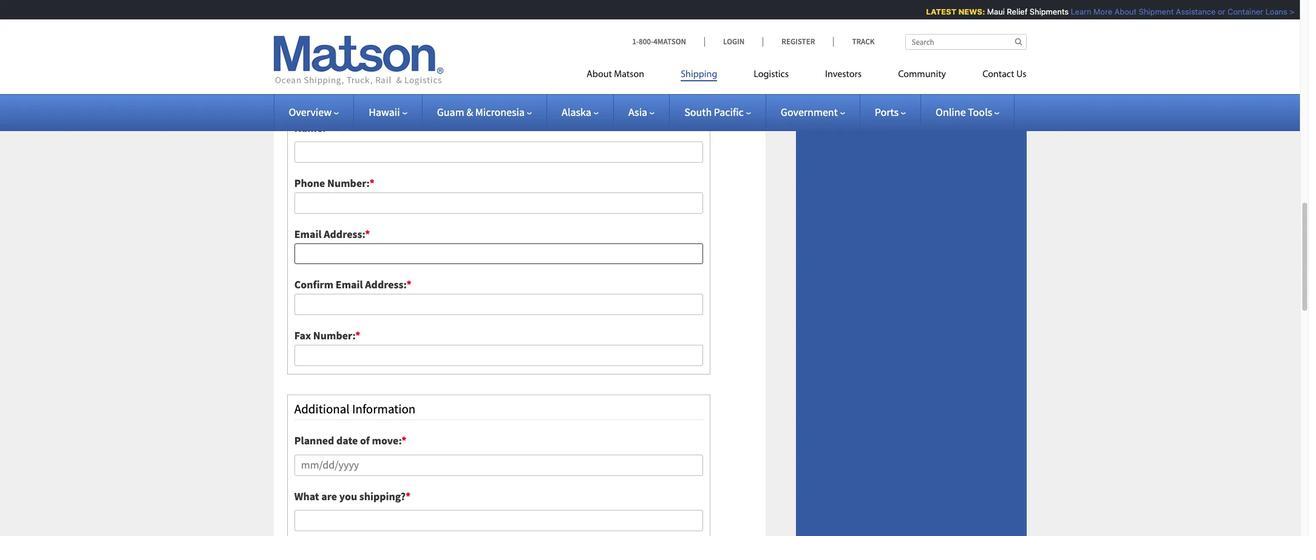 Task type: describe. For each thing, give the bounding box(es) containing it.
&
[[467, 105, 473, 119]]

register
[[782, 36, 815, 47]]

4matson
[[654, 36, 686, 47]]

register link
[[763, 36, 834, 47]]

fax
[[294, 257, 311, 271]]

shipping
[[681, 70, 718, 80]]

micronesia
[[475, 105, 525, 119]]

of
[[360, 362, 370, 376]]

hawaii link
[[369, 105, 407, 119]]

community
[[898, 70, 946, 80]]

are
[[322, 418, 337, 432]]

>
[[1287, 7, 1292, 16]]

1-800-4matson
[[632, 36, 686, 47]]

logistics
[[754, 70, 789, 80]]

mm/dd/yyyy text field
[[294, 383, 703, 404]]

1 vertical spatial email
[[336, 206, 363, 220]]

blue matson logo with ocean, shipping, truck, rail and logistics written beneath it. image
[[274, 36, 444, 86]]

alaska link
[[562, 105, 599, 119]]

width
[[449, 503, 478, 517]]

confirm
[[294, 206, 334, 220]]

learn more about shipment assistance or container loans > link
[[1068, 7, 1292, 16]]

pacific
[[714, 105, 744, 119]]

additional information
[[294, 329, 416, 346]]

track link
[[834, 36, 875, 47]]

top menu navigation
[[587, 64, 1027, 89]]

online
[[936, 105, 966, 119]]

you
[[339, 418, 357, 432]]

phone
[[294, 105, 325, 119]]

hawaii
[[369, 105, 400, 119]]

investors link
[[807, 64, 880, 89]]

or
[[1215, 7, 1223, 16]]

ports link
[[875, 105, 906, 119]]

length feet
[[311, 503, 345, 534]]

guam & micronesia link
[[437, 105, 532, 119]]

shipment
[[1136, 7, 1171, 16]]

additional
[[294, 329, 350, 346]]

more
[[1091, 7, 1110, 16]]

shipper contact information
[[294, 16, 446, 33]]

logistics link
[[736, 64, 807, 89]]

south
[[685, 105, 712, 119]]

name: *
[[294, 49, 331, 63]]

feet for width feet
[[449, 520, 466, 534]]

number: for phone number:
[[327, 105, 370, 119]]

matson
[[614, 70, 645, 80]]

guam & micronesia
[[437, 105, 525, 119]]

1 horizontal spatial about
[[1112, 7, 1134, 16]]

overview
[[289, 105, 332, 119]]

shipping?
[[359, 418, 406, 432]]

1 vertical spatial information
[[352, 329, 416, 346]]

what
[[294, 418, 319, 432]]

login
[[723, 36, 745, 47]]



Task type: vqa. For each thing, say whether or not it's contained in the screenshot.
yet
no



Task type: locate. For each thing, give the bounding box(es) containing it.
planned
[[294, 362, 334, 376]]

width feet
[[449, 503, 478, 534]]

feet for length feet
[[311, 520, 328, 534]]

feet inside height feet
[[583, 520, 601, 534]]

1 horizontal spatial contact
[[983, 70, 1015, 80]]

1 vertical spatial address:
[[365, 206, 407, 220]]

inches for length feet
[[378, 520, 407, 534]]

asia
[[629, 105, 648, 119]]

about left matson
[[587, 70, 612, 80]]

1-800-4matson link
[[632, 36, 705, 47]]

assistance
[[1173, 7, 1213, 16]]

search image
[[1015, 38, 1023, 46]]

inches
[[378, 520, 407, 534], [514, 520, 544, 534], [650, 520, 680, 534]]

1 vertical spatial contact
[[983, 70, 1015, 80]]

about right more at the right top of the page
[[1112, 7, 1134, 16]]

information
[[383, 16, 446, 33], [352, 329, 416, 346]]

us
[[1017, 70, 1027, 80]]

1 inches from the left
[[378, 520, 407, 534]]

south pacific
[[685, 105, 744, 119]]

None text field
[[294, 439, 703, 460]]

investors
[[826, 70, 862, 80]]

dimensions: *
[[294, 473, 359, 487]]

contact us link
[[965, 64, 1027, 89]]

0 vertical spatial contact
[[339, 16, 380, 33]]

email address: *
[[294, 155, 370, 169]]

inches for width feet
[[514, 520, 544, 534]]

height
[[583, 503, 616, 517]]

email down overview
[[294, 155, 322, 169]]

None search field
[[905, 34, 1027, 50]]

community link
[[880, 64, 965, 89]]

about
[[1112, 7, 1134, 16], [587, 70, 612, 80]]

name:
[[294, 49, 326, 63]]

0 horizontal spatial about
[[587, 70, 612, 80]]

online tools link
[[936, 105, 1000, 119]]

1 horizontal spatial inches
[[514, 520, 544, 534]]

feet down width
[[449, 520, 466, 534]]

contact up blue matson logo with ocean, shipping, truck, rail and logistics written beneath it.
[[339, 16, 380, 33]]

feet inside length feet
[[311, 520, 328, 534]]

1-
[[632, 36, 639, 47]]

2 horizontal spatial feet
[[583, 520, 601, 534]]

feet down height
[[583, 520, 601, 534]]

0 horizontal spatial feet
[[311, 520, 328, 534]]

alaska
[[562, 105, 592, 119]]

3 feet from the left
[[583, 520, 601, 534]]

maui
[[984, 7, 1002, 16]]

container
[[1225, 7, 1261, 16]]

None telephone field
[[294, 273, 703, 294]]

government link
[[781, 105, 845, 119]]

loans
[[1263, 7, 1285, 16]]

number: right phone on the top
[[327, 105, 370, 119]]

None telephone field
[[294, 121, 703, 142]]

shipper
[[294, 16, 336, 33]]

address:
[[324, 155, 365, 169], [365, 206, 407, 220]]

2 horizontal spatial inches
[[650, 520, 680, 534]]

move:
[[372, 362, 402, 376]]

ports
[[875, 105, 899, 119]]

dimensions:
[[294, 473, 354, 487]]

Search search field
[[905, 34, 1027, 50]]

0 vertical spatial information
[[383, 16, 446, 33]]

0 horizontal spatial inches
[[378, 520, 407, 534]]

contact inside 'link'
[[983, 70, 1015, 80]]

contact
[[339, 16, 380, 33], [983, 70, 1015, 80]]

0 vertical spatial about
[[1112, 7, 1134, 16]]

shipments
[[1027, 7, 1066, 16]]

1 feet from the left
[[311, 520, 328, 534]]

None text field
[[294, 70, 703, 91]]

shipping link
[[663, 64, 736, 89]]

0 horizontal spatial contact
[[339, 16, 380, 33]]

inches for height feet
[[650, 520, 680, 534]]

relief
[[1004, 7, 1025, 16]]

number: right fax
[[313, 257, 356, 271]]

feet for height feet
[[583, 520, 601, 534]]

0 vertical spatial number:
[[327, 105, 370, 119]]

None email field
[[294, 172, 703, 193], [294, 222, 703, 244], [294, 172, 703, 193], [294, 222, 703, 244]]

1 horizontal spatial feet
[[449, 520, 466, 534]]

about matson link
[[587, 64, 663, 89]]

south pacific link
[[685, 105, 751, 119]]

date
[[336, 362, 358, 376]]

overview link
[[289, 105, 339, 119]]

email
[[294, 155, 322, 169], [336, 206, 363, 220]]

about inside top menu navigation
[[587, 70, 612, 80]]

planned date of move: *
[[294, 362, 407, 376]]

0 vertical spatial email
[[294, 155, 322, 169]]

0 vertical spatial address:
[[324, 155, 365, 169]]

email right confirm
[[336, 206, 363, 220]]

learn
[[1068, 7, 1089, 16]]

feet down length
[[311, 520, 328, 534]]

0 horizontal spatial email
[[294, 155, 322, 169]]

1 horizontal spatial email
[[336, 206, 363, 220]]

800-
[[639, 36, 654, 47]]

what are you shipping? *
[[294, 418, 411, 432]]

1 vertical spatial about
[[587, 70, 612, 80]]

latest
[[923, 7, 954, 16]]

confirm email address: *
[[294, 206, 412, 220]]

about matson
[[587, 70, 645, 80]]

number:
[[327, 105, 370, 119], [313, 257, 356, 271]]

feet inside width feet
[[449, 520, 466, 534]]

2 inches from the left
[[514, 520, 544, 534]]

length
[[311, 503, 345, 517]]

*
[[326, 49, 331, 63], [370, 105, 375, 119], [365, 155, 370, 169], [407, 206, 412, 220], [356, 257, 361, 271], [402, 362, 407, 376], [406, 418, 411, 432], [354, 473, 359, 487]]

tools
[[968, 105, 993, 119]]

phone number: *
[[294, 105, 375, 119]]

government
[[781, 105, 838, 119]]

news:
[[956, 7, 982, 16]]

track
[[852, 36, 875, 47]]

2 feet from the left
[[449, 520, 466, 534]]

3 inches from the left
[[650, 520, 680, 534]]

1 vertical spatial number:
[[313, 257, 356, 271]]

height feet
[[583, 503, 616, 534]]

contact left us at top right
[[983, 70, 1015, 80]]

fax number: *
[[294, 257, 361, 271]]

feet
[[311, 520, 328, 534], [449, 520, 466, 534], [583, 520, 601, 534]]

contact us
[[983, 70, 1027, 80]]

number: for fax number:
[[313, 257, 356, 271]]

online tools
[[936, 105, 993, 119]]

latest news: maui relief shipments learn more about shipment assistance or container loans >
[[923, 7, 1292, 16]]

asia link
[[629, 105, 655, 119]]

login link
[[705, 36, 763, 47]]

guam
[[437, 105, 464, 119]]



